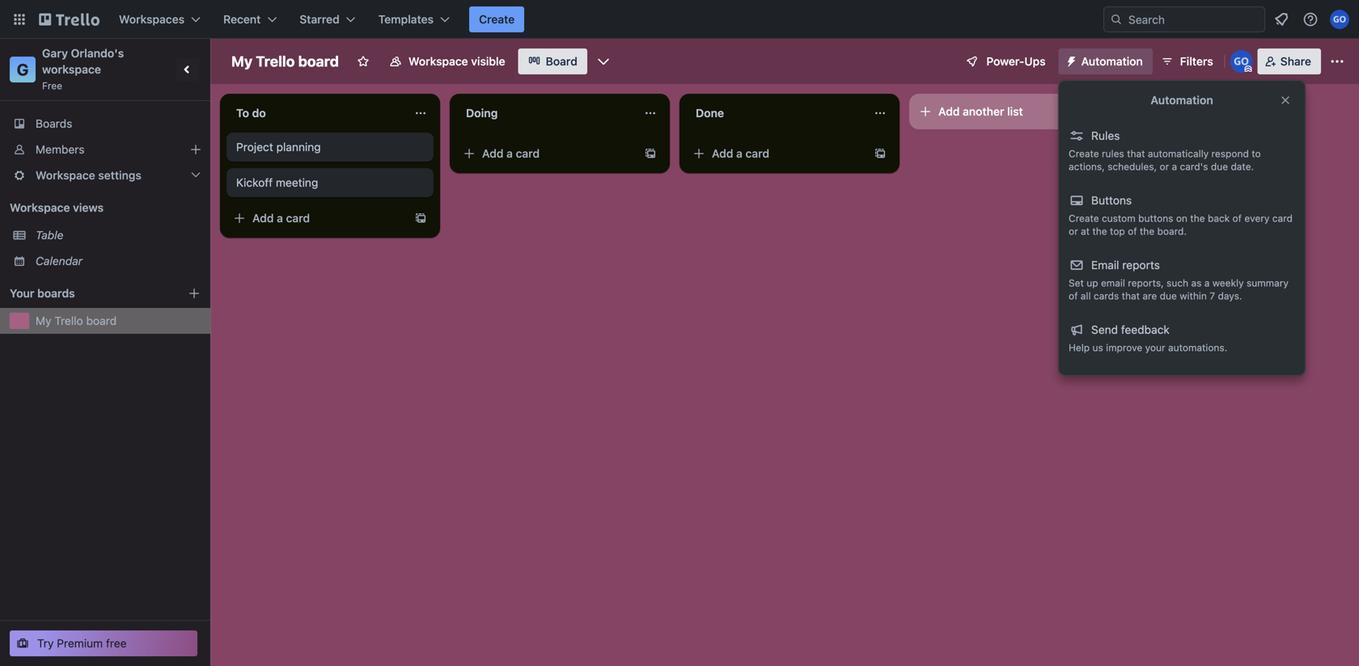 Task type: describe. For each thing, give the bounding box(es) containing it.
workspace visible
[[409, 55, 505, 68]]

your boards with 1 items element
[[10, 284, 163, 303]]

send feedback
[[1091, 323, 1170, 337]]

boards
[[36, 117, 72, 130]]

starred button
[[290, 6, 365, 32]]

sm image
[[1059, 49, 1081, 71]]

1 horizontal spatial of
[[1128, 226, 1137, 237]]

email reports
[[1091, 258, 1160, 272]]

workspace navigation collapse icon image
[[176, 58, 199, 81]]

that inside "set up email reports, such as a weekly summary of all cards that are due within 7 days."
[[1122, 290, 1140, 302]]

workspace for workspace visible
[[409, 55, 468, 68]]

open information menu image
[[1303, 11, 1319, 28]]

automation inside button
[[1081, 55, 1143, 68]]

doing
[[466, 106, 498, 120]]

to do
[[236, 106, 266, 120]]

meeting
[[276, 176, 318, 189]]

add another list button
[[909, 94, 1129, 129]]

on
[[1176, 213, 1188, 224]]

boards
[[37, 287, 75, 300]]

filters button
[[1156, 49, 1218, 74]]

project planning link
[[236, 139, 424, 155]]

set up email reports, such as a weekly summary of all cards that are due within 7 days.
[[1069, 277, 1289, 302]]

card down meeting
[[286, 212, 310, 225]]

do
[[252, 106, 266, 120]]

calendar link
[[36, 253, 201, 269]]

close popover image
[[1279, 94, 1292, 107]]

reports,
[[1128, 277, 1164, 289]]

calendar
[[36, 254, 83, 268]]

planning
[[276, 140, 321, 154]]

automatically
[[1148, 148, 1209, 159]]

add down doing
[[482, 147, 504, 160]]

done
[[696, 106, 724, 120]]

that inside create rules that automatically respond to actions, schedules, or a card's due date.
[[1127, 148, 1145, 159]]

gary orlando's workspace free
[[42, 47, 127, 91]]

table
[[36, 229, 63, 242]]

project
[[236, 140, 273, 154]]

power-
[[986, 55, 1024, 68]]

try
[[37, 637, 54, 650]]

card down doing text box
[[516, 147, 540, 160]]

1 vertical spatial trello
[[54, 314, 83, 328]]

project planning
[[236, 140, 321, 154]]

actions,
[[1069, 161, 1105, 172]]

power-ups button
[[954, 49, 1055, 74]]

add a card for done
[[712, 147, 769, 160]]

share
[[1280, 55, 1311, 68]]

power-ups
[[986, 55, 1046, 68]]

To do text field
[[227, 100, 405, 126]]

feedback
[[1121, 323, 1170, 337]]

star or unstar board image
[[357, 55, 370, 68]]

0 vertical spatial gary orlando (garyorlando) image
[[1330, 10, 1349, 29]]

weekly
[[1213, 277, 1244, 289]]

card down done 'text field'
[[746, 147, 769, 160]]

a for add a card button associated with doing
[[507, 147, 513, 160]]

such
[[1167, 277, 1189, 289]]

send
[[1091, 323, 1118, 337]]

share button
[[1258, 49, 1321, 74]]

workspaces button
[[109, 6, 210, 32]]

top
[[1110, 226, 1125, 237]]

a for add a card button corresponding to done
[[736, 147, 743, 160]]

or inside create rules that automatically respond to actions, schedules, or a card's due date.
[[1160, 161, 1169, 172]]

are
[[1143, 290, 1157, 302]]

board.
[[1157, 226, 1187, 237]]

premium
[[57, 637, 103, 650]]

add down done
[[712, 147, 733, 160]]

my inside board name text field
[[231, 53, 253, 70]]

this member is an admin of this board. image
[[1245, 66, 1252, 73]]

table link
[[36, 227, 201, 244]]

workspace for workspace views
[[10, 201, 70, 214]]

0 horizontal spatial gary orlando (garyorlando) image
[[1230, 50, 1253, 73]]

7
[[1210, 290, 1215, 302]]

Board name text field
[[223, 49, 347, 74]]

show menu image
[[1329, 53, 1345, 70]]

summary
[[1247, 277, 1289, 289]]

add board image
[[188, 287, 201, 300]]

board link
[[518, 49, 587, 74]]

a inside create rules that automatically respond to actions, schedules, or a card's due date.
[[1172, 161, 1177, 172]]

your
[[10, 287, 34, 300]]

0 notifications image
[[1272, 10, 1291, 29]]

members link
[[0, 137, 210, 163]]

date.
[[1231, 161, 1254, 172]]

of inside "set up email reports, such as a weekly summary of all cards that are due within 7 days."
[[1069, 290, 1078, 302]]

free
[[42, 80, 62, 91]]

create from template… image for doing
[[644, 147, 657, 160]]

buttons
[[1091, 194, 1132, 207]]

try premium free
[[37, 637, 127, 650]]

my trello board link
[[36, 313, 201, 329]]

create rules that automatically respond to actions, schedules, or a card's due date.
[[1069, 148, 1261, 172]]

all
[[1081, 290, 1091, 302]]

create custom buttons on the back of every card or at the top of the board.
[[1069, 213, 1293, 237]]

automation button
[[1059, 49, 1153, 74]]

back
[[1208, 213, 1230, 224]]

improve
[[1106, 342, 1143, 354]]

workspaces
[[119, 13, 184, 26]]

list
[[1007, 105, 1023, 118]]

primary element
[[0, 0, 1359, 39]]

create for create custom buttons on the back of every card or at the top of the board.
[[1069, 213, 1099, 224]]

Search field
[[1123, 7, 1265, 32]]

kickoff
[[236, 176, 273, 189]]

due inside "set up email reports, such as a weekly summary of all cards that are due within 7 days."
[[1160, 290, 1177, 302]]

add a card button for done
[[686, 141, 867, 167]]

help us improve your automations.
[[1069, 342, 1228, 354]]

board inside text field
[[298, 53, 339, 70]]

email
[[1091, 258, 1119, 272]]

respond
[[1212, 148, 1249, 159]]

or inside create custom buttons on the back of every card or at the top of the board.
[[1069, 226, 1078, 237]]

settings
[[98, 169, 141, 182]]

visible
[[471, 55, 505, 68]]

add a card button for doing
[[456, 141, 638, 167]]



Task type: locate. For each thing, give the bounding box(es) containing it.
filters
[[1180, 55, 1213, 68]]

recent
[[223, 13, 261, 26]]

1 horizontal spatial add a card button
[[456, 141, 638, 167]]

workspace visible button
[[379, 49, 515, 74]]

recent button
[[214, 6, 287, 32]]

up
[[1087, 277, 1098, 289]]

1 horizontal spatial create from template… image
[[874, 147, 887, 160]]

starred
[[300, 13, 340, 26]]

card's
[[1180, 161, 1208, 172]]

workspace inside button
[[409, 55, 468, 68]]

due down respond
[[1211, 161, 1228, 172]]

0 vertical spatial of
[[1233, 213, 1242, 224]]

custom
[[1102, 213, 1136, 224]]

a for leftmost add a card button
[[277, 212, 283, 225]]

trello down recent dropdown button
[[256, 53, 295, 70]]

free
[[106, 637, 127, 650]]

g link
[[10, 57, 36, 83]]

a down automatically
[[1172, 161, 1177, 172]]

another
[[963, 105, 1004, 118]]

add down kickoff
[[252, 212, 274, 225]]

trello inside board name text field
[[256, 53, 295, 70]]

create from template… image
[[414, 212, 427, 225]]

customize views image
[[595, 53, 611, 70]]

0 horizontal spatial due
[[1160, 290, 1177, 302]]

add inside button
[[938, 105, 960, 118]]

my down recent
[[231, 53, 253, 70]]

0 horizontal spatial my
[[36, 314, 51, 328]]

1 horizontal spatial add a card
[[482, 147, 540, 160]]

of
[[1233, 213, 1242, 224], [1128, 226, 1137, 237], [1069, 290, 1078, 302]]

switch to… image
[[11, 11, 28, 28]]

0 horizontal spatial my trello board
[[36, 314, 117, 328]]

workspace settings
[[36, 169, 141, 182]]

us
[[1093, 342, 1103, 354]]

my trello board
[[231, 53, 339, 70], [36, 314, 117, 328]]

0 vertical spatial trello
[[256, 53, 295, 70]]

trello down boards
[[54, 314, 83, 328]]

1 vertical spatial workspace
[[36, 169, 95, 182]]

search image
[[1110, 13, 1123, 26]]

the
[[1190, 213, 1205, 224], [1092, 226, 1107, 237], [1140, 226, 1155, 237]]

1 vertical spatial board
[[86, 314, 117, 328]]

0 vertical spatial or
[[1160, 161, 1169, 172]]

0 vertical spatial board
[[298, 53, 339, 70]]

of right back
[[1233, 213, 1242, 224]]

add another list
[[938, 105, 1023, 118]]

kickoff meeting
[[236, 176, 318, 189]]

1 vertical spatial my
[[36, 314, 51, 328]]

add
[[938, 105, 960, 118], [482, 147, 504, 160], [712, 147, 733, 160], [252, 212, 274, 225]]

create up visible
[[479, 13, 515, 26]]

of right top
[[1128, 226, 1137, 237]]

1 horizontal spatial my trello board
[[231, 53, 339, 70]]

a right as
[[1204, 277, 1210, 289]]

create for create rules that automatically respond to actions, schedules, or a card's due date.
[[1069, 148, 1099, 159]]

0 vertical spatial that
[[1127, 148, 1145, 159]]

2 horizontal spatial of
[[1233, 213, 1242, 224]]

workspace inside dropdown button
[[36, 169, 95, 182]]

0 horizontal spatial automation
[[1081, 55, 1143, 68]]

your boards
[[10, 287, 75, 300]]

workspace down the templates 'dropdown button'
[[409, 55, 468, 68]]

0 vertical spatial due
[[1211, 161, 1228, 172]]

2 horizontal spatial add a card
[[712, 147, 769, 160]]

Done text field
[[686, 100, 864, 126]]

card inside create custom buttons on the back of every card or at the top of the board.
[[1272, 213, 1293, 224]]

0 vertical spatial workspace
[[409, 55, 468, 68]]

2 horizontal spatial add a card button
[[686, 141, 867, 167]]

add a card
[[482, 147, 540, 160], [712, 147, 769, 160], [252, 212, 310, 225]]

1 vertical spatial create
[[1069, 148, 1099, 159]]

add a card down doing
[[482, 147, 540, 160]]

my trello board down starred
[[231, 53, 339, 70]]

workspace views
[[10, 201, 104, 214]]

0 horizontal spatial board
[[86, 314, 117, 328]]

card right every
[[1272, 213, 1293, 224]]

your
[[1145, 342, 1165, 354]]

a inside "set up email reports, such as a weekly summary of all cards that are due within 7 days."
[[1204, 277, 1210, 289]]

to
[[1252, 148, 1261, 159]]

0 horizontal spatial or
[[1069, 226, 1078, 237]]

0 horizontal spatial add a card
[[252, 212, 310, 225]]

gary
[[42, 47, 68, 60]]

1 vertical spatial of
[[1128, 226, 1137, 237]]

a down kickoff meeting
[[277, 212, 283, 225]]

email
[[1101, 277, 1125, 289]]

automation down search image
[[1081, 55, 1143, 68]]

add a card down kickoff meeting
[[252, 212, 310, 225]]

or down automatically
[[1160, 161, 1169, 172]]

the right at at the right top
[[1092, 226, 1107, 237]]

board down your boards with 1 items "element"
[[86, 314, 117, 328]]

2 vertical spatial create
[[1069, 213, 1099, 224]]

workspace up table
[[10, 201, 70, 214]]

1 vertical spatial gary orlando (garyorlando) image
[[1230, 50, 1253, 73]]

rules
[[1091, 129, 1120, 142]]

add a card for doing
[[482, 147, 540, 160]]

or left at at the right top
[[1069, 226, 1078, 237]]

gary orlando (garyorlando) image right open information menu icon
[[1330, 10, 1349, 29]]

boards link
[[0, 111, 210, 137]]

create inside create custom buttons on the back of every card or at the top of the board.
[[1069, 213, 1099, 224]]

buttons
[[1138, 213, 1173, 224]]

0 horizontal spatial create from template… image
[[644, 147, 657, 160]]

of left all
[[1069, 290, 1078, 302]]

back to home image
[[39, 6, 100, 32]]

Doing text field
[[456, 100, 634, 126]]

1 horizontal spatial gary orlando (garyorlando) image
[[1330, 10, 1349, 29]]

add a card button down done 'text field'
[[686, 141, 867, 167]]

0 vertical spatial create
[[479, 13, 515, 26]]

a down doing text box
[[507, 147, 513, 160]]

that
[[1127, 148, 1145, 159], [1122, 290, 1140, 302]]

help
[[1069, 342, 1090, 354]]

2 create from template… image from the left
[[874, 147, 887, 160]]

0 vertical spatial automation
[[1081, 55, 1143, 68]]

1 create from template… image from the left
[[644, 147, 657, 160]]

as
[[1191, 277, 1202, 289]]

rules
[[1102, 148, 1124, 159]]

1 vertical spatial that
[[1122, 290, 1140, 302]]

members
[[36, 143, 85, 156]]

1 horizontal spatial board
[[298, 53, 339, 70]]

gary orlando (garyorlando) image right the filters on the top of page
[[1230, 50, 1253, 73]]

1 horizontal spatial the
[[1140, 226, 1155, 237]]

a down done 'text field'
[[736, 147, 743, 160]]

gary orlando (garyorlando) image
[[1330, 10, 1349, 29], [1230, 50, 1253, 73]]

create button
[[469, 6, 524, 32]]

0 horizontal spatial add a card button
[[227, 205, 408, 231]]

0 vertical spatial my trello board
[[231, 53, 339, 70]]

create
[[479, 13, 515, 26], [1069, 148, 1099, 159], [1069, 213, 1099, 224]]

cards
[[1094, 290, 1119, 302]]

at
[[1081, 226, 1090, 237]]

1 vertical spatial automation
[[1151, 93, 1213, 107]]

automation
[[1081, 55, 1143, 68], [1151, 93, 1213, 107]]

my trello board inside board name text field
[[231, 53, 339, 70]]

that up schedules,
[[1127, 148, 1145, 159]]

2 vertical spatial workspace
[[10, 201, 70, 214]]

workspace down members
[[36, 169, 95, 182]]

0 horizontal spatial the
[[1092, 226, 1107, 237]]

workspace settings button
[[0, 163, 210, 189]]

kickoff meeting link
[[236, 175, 424, 191]]

the right on
[[1190, 213, 1205, 224]]

1 vertical spatial my trello board
[[36, 314, 117, 328]]

due
[[1211, 161, 1228, 172], [1160, 290, 1177, 302]]

g
[[17, 60, 29, 79]]

create up at at the right top
[[1069, 213, 1099, 224]]

schedules,
[[1108, 161, 1157, 172]]

every
[[1245, 213, 1270, 224]]

automations.
[[1168, 342, 1228, 354]]

automation down filters button
[[1151, 93, 1213, 107]]

orlando's
[[71, 47, 124, 60]]

create from template… image for done
[[874, 147, 887, 160]]

1 horizontal spatial trello
[[256, 53, 295, 70]]

1 vertical spatial or
[[1069, 226, 1078, 237]]

add a card button down doing text box
[[456, 141, 638, 167]]

my trello board down your boards with 1 items "element"
[[36, 314, 117, 328]]

trello
[[256, 53, 295, 70], [54, 314, 83, 328]]

a
[[507, 147, 513, 160], [736, 147, 743, 160], [1172, 161, 1177, 172], [277, 212, 283, 225], [1204, 277, 1210, 289]]

add a card button
[[456, 141, 638, 167], [686, 141, 867, 167], [227, 205, 408, 231]]

due down such on the right of the page
[[1160, 290, 1177, 302]]

workspace for workspace settings
[[36, 169, 95, 182]]

workspace
[[42, 63, 101, 76]]

0 vertical spatial my
[[231, 53, 253, 70]]

create inside button
[[479, 13, 515, 26]]

due inside create rules that automatically respond to actions, schedules, or a card's due date.
[[1211, 161, 1228, 172]]

board
[[546, 55, 577, 68]]

1 vertical spatial due
[[1160, 290, 1177, 302]]

add left the another at top right
[[938, 105, 960, 118]]

create up actions,
[[1069, 148, 1099, 159]]

views
[[73, 201, 104, 214]]

0 horizontal spatial of
[[1069, 290, 1078, 302]]

create from template… image
[[644, 147, 657, 160], [874, 147, 887, 160]]

to
[[236, 106, 249, 120]]

board down starred
[[298, 53, 339, 70]]

2 horizontal spatial the
[[1190, 213, 1205, 224]]

2 vertical spatial of
[[1069, 290, 1078, 302]]

card
[[516, 147, 540, 160], [746, 147, 769, 160], [286, 212, 310, 225], [1272, 213, 1293, 224]]

create inside create rules that automatically respond to actions, schedules, or a card's due date.
[[1069, 148, 1099, 159]]

reports
[[1122, 258, 1160, 272]]

workspace
[[409, 55, 468, 68], [36, 169, 95, 182], [10, 201, 70, 214]]

set
[[1069, 277, 1084, 289]]

within
[[1180, 290, 1207, 302]]

templates button
[[369, 6, 460, 32]]

that left are
[[1122, 290, 1140, 302]]

days.
[[1218, 290, 1242, 302]]

1 horizontal spatial my
[[231, 53, 253, 70]]

1 horizontal spatial or
[[1160, 161, 1169, 172]]

my down the your boards
[[36, 314, 51, 328]]

try premium free button
[[10, 631, 197, 657]]

0 horizontal spatial trello
[[54, 314, 83, 328]]

ups
[[1024, 55, 1046, 68]]

create for create
[[479, 13, 515, 26]]

1 horizontal spatial automation
[[1151, 93, 1213, 107]]

add a card down done
[[712, 147, 769, 160]]

add a card button down kickoff meeting link
[[227, 205, 408, 231]]

1 horizontal spatial due
[[1211, 161, 1228, 172]]

the down buttons
[[1140, 226, 1155, 237]]

my
[[231, 53, 253, 70], [36, 314, 51, 328]]



Task type: vqa. For each thing, say whether or not it's contained in the screenshot.
bottommost 'to'
no



